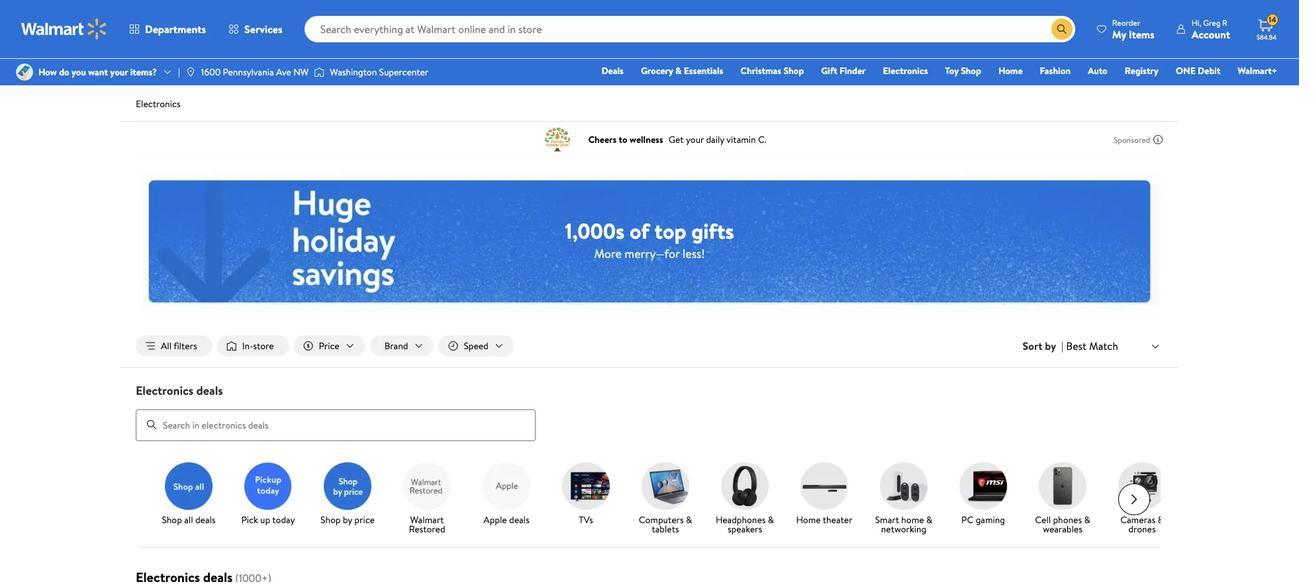 Task type: describe. For each thing, give the bounding box(es) containing it.
huge holiday savings. shop thousands of top gifts. more merry—for less! image
[[138, 170, 1161, 313]]

tvs image
[[562, 463, 610, 510]]

restored
[[409, 523, 445, 536]]

headphones
[[716, 514, 766, 527]]

departments button
[[118, 13, 217, 45]]

apple deals
[[484, 514, 530, 527]]

cell phones & wearables
[[1035, 514, 1091, 536]]

speakers
[[728, 523, 762, 536]]

toy
[[945, 64, 959, 77]]

fashion link
[[1034, 64, 1077, 78]]

all
[[161, 340, 172, 353]]

1,000s of top gifts more merry—for less!
[[565, 216, 734, 262]]

shop right christmas
[[784, 64, 804, 77]]

essentials
[[684, 64, 723, 77]]

tablets
[[652, 523, 679, 536]]

merry—for
[[625, 245, 680, 262]]

computers
[[639, 514, 684, 527]]

& inside cell phones & wearables
[[1085, 514, 1091, 527]]

cameras & drones
[[1121, 514, 1164, 536]]

| inside "sort and filter section" element
[[1062, 339, 1064, 354]]

nw
[[294, 66, 309, 79]]

debit
[[1198, 64, 1221, 77]]

 image for 1600 pennsylvania ave nw
[[185, 67, 196, 77]]

sponsored
[[1114, 134, 1150, 145]]

filters
[[174, 340, 197, 353]]

phones
[[1053, 514, 1082, 527]]

tvs
[[579, 514, 593, 527]]

auto
[[1088, 64, 1108, 77]]

sort by |
[[1023, 339, 1064, 354]]

computers & tablets link
[[631, 463, 700, 537]]

cell
[[1035, 514, 1051, 527]]

christmas shop link
[[735, 64, 810, 78]]

departments
[[145, 22, 206, 36]]

all filters
[[161, 340, 197, 353]]

top
[[655, 216, 686, 245]]

shop by price image
[[324, 463, 372, 510]]

Search in electronics deals search field
[[136, 410, 536, 441]]

deals for electronics deals
[[196, 383, 223, 399]]

electronics deals
[[136, 383, 223, 399]]

gift finder
[[821, 64, 866, 77]]

1600
[[201, 66, 221, 79]]

shop all image
[[165, 463, 213, 510]]

pick
[[241, 514, 258, 527]]

deals link
[[596, 64, 630, 78]]

home theater link
[[790, 463, 859, 528]]

electronics for the electronics "link"
[[883, 64, 928, 77]]

headphones & speakers link
[[711, 463, 780, 537]]

all
[[184, 514, 193, 527]]

greg
[[1204, 17, 1221, 28]]

Electronics deals search field
[[120, 383, 1180, 441]]

cameras
[[1121, 514, 1156, 527]]

walmart+
[[1238, 64, 1278, 77]]

one debit link
[[1170, 64, 1227, 78]]

walmart+ link
[[1232, 64, 1284, 78]]

shop by price link
[[313, 463, 382, 528]]

gift finder link
[[815, 64, 872, 78]]

apple deals link
[[472, 463, 541, 528]]

computers & tablets image
[[642, 463, 689, 510]]

sort
[[1023, 339, 1043, 354]]

grocery
[[641, 64, 673, 77]]

my
[[1113, 27, 1127, 41]]

& for headphones
[[768, 514, 774, 527]]

theater
[[823, 514, 853, 527]]

deals for apple deals
[[509, 514, 530, 527]]

electronics for electronics deals
[[136, 383, 194, 399]]

walmart
[[410, 514, 444, 527]]

by for sort
[[1045, 339, 1056, 354]]

by for shop
[[343, 514, 352, 527]]

finder
[[840, 64, 866, 77]]

reorder
[[1113, 17, 1141, 28]]

tvs link
[[552, 463, 621, 528]]

your
[[110, 66, 128, 79]]

cell phones & wearables link
[[1029, 463, 1097, 537]]

$84.84
[[1257, 32, 1277, 42]]

1 vertical spatial electronics
[[136, 97, 181, 111]]

gaming image
[[960, 463, 1007, 510]]

items
[[1129, 27, 1155, 41]]

& for grocery
[[676, 64, 682, 77]]

shop right "toy"
[[961, 64, 981, 77]]

in-store
[[242, 340, 274, 353]]

pick up today
[[241, 514, 295, 527]]

search icon image
[[1057, 24, 1068, 34]]

14
[[1269, 14, 1277, 25]]

r
[[1223, 17, 1228, 28]]

brand
[[385, 340, 408, 353]]

of
[[630, 216, 650, 245]]

smart home & networking
[[875, 514, 933, 536]]

auto link
[[1082, 64, 1114, 78]]

cameras & drones image
[[1119, 463, 1166, 510]]

fashion
[[1040, 64, 1071, 77]]

deals right all
[[195, 514, 216, 527]]

drones
[[1129, 523, 1156, 536]]

pick up today image
[[244, 463, 292, 510]]



Task type: locate. For each thing, give the bounding box(es) containing it.
|
[[178, 66, 180, 79], [1062, 339, 1064, 354]]

home left theater
[[796, 514, 821, 527]]

& inside cameras & drones
[[1158, 514, 1164, 527]]

& inside headphones & speakers
[[768, 514, 774, 527]]

smart home & networking link
[[870, 463, 939, 537]]

0 vertical spatial home
[[999, 64, 1023, 77]]

services button
[[217, 13, 294, 45]]

shop all deals link
[[154, 463, 223, 528]]

& right grocery at top
[[676, 64, 682, 77]]

1 horizontal spatial |
[[1062, 339, 1064, 354]]

brand button
[[370, 336, 433, 357]]

deals right apple at the bottom
[[509, 514, 530, 527]]

shop left all
[[162, 514, 182, 527]]

registry
[[1125, 64, 1159, 77]]

0 horizontal spatial |
[[178, 66, 180, 79]]

shop left price
[[321, 514, 341, 527]]

& for cameras
[[1158, 514, 1164, 527]]

0 vertical spatial |
[[178, 66, 180, 79]]

christmas shop
[[741, 64, 804, 77]]

& inside 'link'
[[676, 64, 682, 77]]

pc gaming
[[962, 514, 1005, 527]]

sort and filter section element
[[120, 325, 1180, 368]]

Walmart Site-Wide search field
[[304, 16, 1075, 42]]

items?
[[130, 66, 157, 79]]

deals
[[602, 64, 624, 77]]

in-
[[242, 340, 253, 353]]

electronics up search image
[[136, 383, 194, 399]]

washington supercenter
[[330, 66, 429, 79]]

& right tablets
[[686, 514, 692, 527]]

Search search field
[[304, 16, 1075, 42]]

best match button
[[1064, 338, 1164, 355]]

price button
[[294, 336, 365, 357]]

0 vertical spatial electronics
[[883, 64, 928, 77]]

1600 pennsylvania ave nw
[[201, 66, 309, 79]]

& right drones
[[1158, 514, 1164, 527]]

best
[[1067, 339, 1087, 354]]

electronics down items?
[[136, 97, 181, 111]]

toy shop link
[[939, 64, 987, 78]]

electronics link
[[877, 64, 934, 78]]

| left best
[[1062, 339, 1064, 354]]

 image
[[16, 64, 33, 81]]

home link
[[993, 64, 1029, 78]]

walmart restored
[[409, 514, 445, 536]]

electronics inside search field
[[136, 383, 194, 399]]

reorder my items
[[1113, 17, 1155, 41]]

home for home
[[999, 64, 1023, 77]]

apple
[[484, 514, 507, 527]]

computers & tablets
[[639, 514, 692, 536]]

all filters button
[[136, 336, 212, 357]]

cell phones & wearable tech image
[[1039, 463, 1087, 510]]

price
[[355, 514, 375, 527]]

next slide for chipmodulewithimages list image
[[1119, 484, 1150, 516]]

gifts
[[692, 216, 734, 245]]

1,000s
[[565, 216, 625, 245]]

one debit
[[1176, 64, 1221, 77]]

how do you want your items?
[[38, 66, 157, 79]]

today
[[272, 514, 295, 527]]

services
[[244, 22, 283, 36]]

ave
[[276, 66, 291, 79]]

speed button
[[439, 336, 514, 357]]

by inside "sort and filter section" element
[[1045, 339, 1056, 354]]

1 horizontal spatial home
[[999, 64, 1023, 77]]

 image right nw
[[314, 66, 325, 79]]

pc
[[962, 514, 974, 527]]

electronics inside "link"
[[883, 64, 928, 77]]

more
[[594, 245, 622, 262]]

pick up today link
[[234, 463, 303, 528]]

deals
[[196, 383, 223, 399], [195, 514, 216, 527], [509, 514, 530, 527]]

smart home & networking image
[[880, 463, 928, 510]]

&
[[676, 64, 682, 77], [686, 514, 692, 527], [768, 514, 774, 527], [927, 514, 933, 527], [1085, 514, 1091, 527], [1158, 514, 1164, 527]]

christmas
[[741, 64, 782, 77]]

headphones & speakers image
[[721, 463, 769, 510]]

& inside computers & tablets
[[686, 514, 692, 527]]

0 vertical spatial by
[[1045, 339, 1056, 354]]

& inside smart home & networking
[[927, 514, 933, 527]]

home
[[902, 514, 924, 527]]

 image for washington supercenter
[[314, 66, 325, 79]]

hi, greg r account
[[1192, 17, 1231, 41]]

2 vertical spatial electronics
[[136, 383, 194, 399]]

registry link
[[1119, 64, 1165, 78]]

1 horizontal spatial by
[[1045, 339, 1056, 354]]

one
[[1176, 64, 1196, 77]]

shop by price
[[321, 514, 375, 527]]

price
[[319, 340, 340, 353]]

deals down filters
[[196, 383, 223, 399]]

walmart image
[[21, 19, 107, 40]]

& right home
[[927, 514, 933, 527]]

1 vertical spatial home
[[796, 514, 821, 527]]

speed
[[464, 340, 489, 353]]

pennsylvania
[[223, 66, 274, 79]]

home inside "link"
[[796, 514, 821, 527]]

grocery & essentials
[[641, 64, 723, 77]]

match
[[1089, 339, 1119, 354]]

& right phones
[[1085, 514, 1091, 527]]

deals inside search field
[[196, 383, 223, 399]]

| left 1600
[[178, 66, 180, 79]]

electronics left "toy"
[[883, 64, 928, 77]]

grocery & essentials link
[[635, 64, 729, 78]]

walmart restored image
[[403, 463, 451, 510]]

& for computers
[[686, 514, 692, 527]]

& right speakers
[[768, 514, 774, 527]]

search image
[[146, 420, 157, 431]]

less!
[[683, 245, 705, 262]]

0 horizontal spatial  image
[[185, 67, 196, 77]]

gaming
[[976, 514, 1005, 527]]

washington
[[330, 66, 377, 79]]

gift
[[821, 64, 838, 77]]

account
[[1192, 27, 1231, 41]]

0 horizontal spatial by
[[343, 514, 352, 527]]

 image
[[314, 66, 325, 79], [185, 67, 196, 77]]

electronics
[[883, 64, 928, 77], [136, 97, 181, 111], [136, 383, 194, 399]]

cameras & drones link
[[1108, 463, 1177, 537]]

home theater image
[[801, 463, 848, 510]]

wearables
[[1043, 523, 1083, 536]]

toy shop
[[945, 64, 981, 77]]

by right sort
[[1045, 339, 1056, 354]]

do
[[59, 66, 69, 79]]

networking
[[881, 523, 927, 536]]

pc gaming link
[[949, 463, 1018, 528]]

by left price
[[343, 514, 352, 527]]

apple image
[[483, 463, 531, 510]]

want
[[88, 66, 108, 79]]

home left fashion link
[[999, 64, 1023, 77]]

walmart restored link
[[393, 463, 462, 537]]

1 horizontal spatial  image
[[314, 66, 325, 79]]

hi,
[[1192, 17, 1202, 28]]

1 vertical spatial by
[[343, 514, 352, 527]]

1 vertical spatial |
[[1062, 339, 1064, 354]]

 image left 1600
[[185, 67, 196, 77]]

home for home theater
[[796, 514, 821, 527]]

0 horizontal spatial home
[[796, 514, 821, 527]]



Task type: vqa. For each thing, say whether or not it's contained in the screenshot.
walmart restored 'link'
yes



